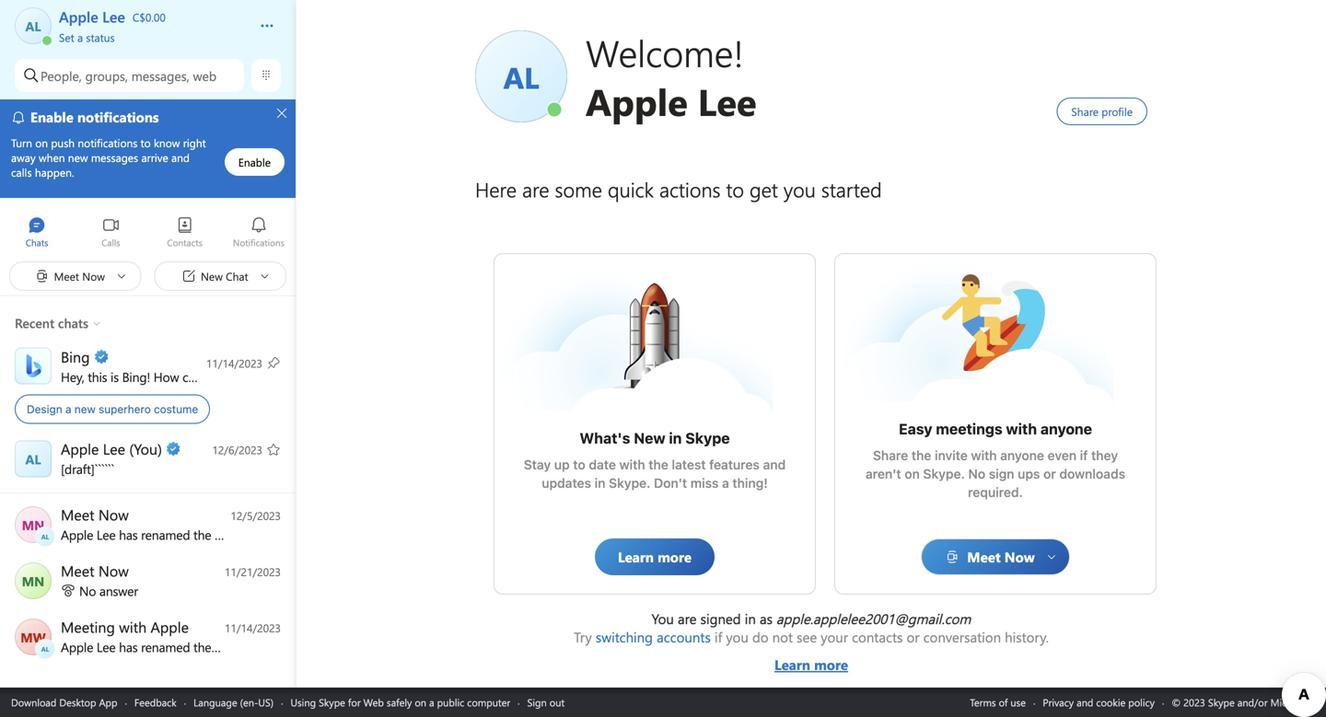 Task type: describe. For each thing, give the bounding box(es) containing it.
a left public
[[429, 696, 435, 710]]

you
[[652, 610, 674, 628]]

``````
[[95, 461, 114, 478]]

conversation
[[924, 628, 1002, 647]]

what's new in skype
[[580, 430, 730, 447]]

this
[[88, 369, 107, 386]]

0 vertical spatial anyone
[[1041, 421, 1093, 438]]

can
[[183, 369, 202, 386]]

launch
[[600, 282, 643, 302]]

required.
[[968, 485, 1024, 500]]

do
[[753, 628, 769, 647]]

download
[[11, 696, 57, 710]]

terms of use
[[970, 696, 1026, 710]]

messages,
[[132, 67, 190, 84]]

hey,
[[61, 369, 84, 386]]

is
[[111, 369, 119, 386]]

cookie
[[1097, 696, 1126, 710]]

hey, this is bing ! how can i help you today? (smileeyes)
[[61, 369, 363, 386]]

more
[[815, 656, 849, 674]]

learn more link
[[574, 647, 1049, 674]]

us)
[[258, 696, 274, 710]]

date
[[589, 457, 616, 473]]

sign
[[989, 467, 1015, 482]]

they
[[1092, 448, 1119, 463]]

on inside the share the invite with anyone even if they aren't on skype. no sign ups or downloads required.
[[905, 467, 920, 482]]

people, groups, messages, web button
[[15, 59, 244, 92]]

using skype for web safely on a public computer
[[291, 696, 511, 710]]

switching accounts link
[[596, 628, 711, 647]]

ups
[[1018, 467, 1041, 482]]

computer
[[467, 696, 511, 710]]

meetings
[[936, 421, 1003, 438]]

language (en-us) link
[[194, 696, 274, 710]]

0 vertical spatial in
[[669, 430, 682, 447]]

to
[[573, 457, 586, 473]]

a left new
[[65, 403, 71, 416]]

not
[[773, 628, 793, 647]]

share
[[873, 448, 909, 463]]

switching
[[596, 628, 653, 647]]

what's
[[580, 430, 631, 447]]

as
[[760, 610, 773, 628]]

people,
[[41, 67, 82, 84]]

history.
[[1005, 628, 1049, 647]]

language
[[194, 696, 237, 710]]

set a status
[[59, 30, 115, 45]]

design
[[27, 403, 62, 416]]

learn
[[775, 656, 811, 674]]

easy
[[899, 421, 933, 438]]

don't
[[654, 476, 688, 491]]

thing!
[[733, 476, 768, 491]]

up
[[555, 457, 570, 473]]

web
[[193, 67, 217, 84]]

2 horizontal spatial with
[[1007, 421, 1038, 438]]

try
[[574, 628, 592, 647]]

see
[[797, 628, 817, 647]]

the inside 'stay up to date with the latest features and updates in skype. don't miss a thing!'
[[649, 457, 669, 473]]

contacts
[[852, 628, 903, 647]]

language (en-us)
[[194, 696, 274, 710]]

design a new superhero costume
[[27, 403, 198, 416]]

1 vertical spatial on
[[415, 696, 427, 710]]

set a status button
[[59, 26, 241, 45]]



Task type: locate. For each thing, give the bounding box(es) containing it.
help
[[212, 369, 236, 386]]

in right new
[[669, 430, 682, 447]]

feedback
[[134, 696, 177, 710]]

desktop
[[59, 696, 96, 710]]

with inside 'stay up to date with the latest features and updates in skype. don't miss a thing!'
[[620, 457, 646, 473]]

2 horizontal spatial in
[[745, 610, 756, 628]]

and
[[763, 457, 786, 473], [1077, 696, 1094, 710]]

new
[[74, 403, 96, 416]]

privacy and cookie policy
[[1043, 696, 1155, 710]]

the up don't
[[649, 457, 669, 473]]

signed
[[701, 610, 741, 628]]

skype. down the date at the left
[[609, 476, 651, 491]]

people, groups, messages, web
[[41, 67, 217, 84]]

download desktop app
[[11, 696, 117, 710]]

0 vertical spatial and
[[763, 457, 786, 473]]

skype left for
[[319, 696, 345, 710]]

no inside the share the invite with anyone even if they aren't on skype. no sign ups or downloads required.
[[969, 467, 986, 482]]

1 horizontal spatial you
[[726, 628, 749, 647]]

bing
[[122, 369, 147, 386]]

updates
[[542, 476, 592, 491]]

1 horizontal spatial with
[[972, 448, 997, 463]]

stay
[[524, 457, 551, 473]]

skype. inside the share the invite with anyone even if they aren't on skype. no sign ups or downloads required.
[[924, 467, 965, 482]]

out
[[550, 696, 565, 710]]

0 vertical spatial if
[[1081, 448, 1089, 463]]

the
[[912, 448, 932, 463], [649, 457, 669, 473]]

1 vertical spatial and
[[1077, 696, 1094, 710]]

anyone up even
[[1041, 421, 1093, 438]]

0 horizontal spatial in
[[595, 476, 606, 491]]

(smileeyes)
[[303, 369, 363, 386]]

0 horizontal spatial no
[[79, 583, 96, 600]]

in inside 'stay up to date with the latest features and updates in skype. don't miss a thing!'
[[595, 476, 606, 491]]

or inside try switching accounts if you do not see your contacts or conversation history. learn more
[[907, 628, 920, 647]]

sign out
[[528, 696, 565, 710]]

no left the answer
[[79, 583, 96, 600]]

skype up latest
[[686, 430, 730, 447]]

download desktop app link
[[11, 696, 117, 710]]

(en-
[[240, 696, 258, 710]]

1 horizontal spatial no
[[969, 467, 986, 482]]

skype
[[686, 430, 730, 447], [319, 696, 345, 710]]

today?
[[263, 369, 299, 386]]

0 vertical spatial on
[[905, 467, 920, 482]]

a right set
[[77, 30, 83, 45]]

in down the date at the left
[[595, 476, 606, 491]]

mansurfer
[[941, 273, 1007, 293]]

privacy and cookie policy link
[[1043, 696, 1155, 710]]

with up sign
[[972, 448, 997, 463]]

with
[[1007, 421, 1038, 438], [972, 448, 997, 463], [620, 457, 646, 473]]

accounts
[[657, 628, 711, 647]]

and up the thing! at the bottom right of page
[[763, 457, 786, 473]]

with inside the share the invite with anyone even if they aren't on skype. no sign ups or downloads required.
[[972, 448, 997, 463]]

[draft]
[[61, 461, 95, 478]]

or
[[1044, 467, 1057, 482], [907, 628, 920, 647]]

aren't
[[866, 467, 902, 482]]

0 vertical spatial skype
[[686, 430, 730, 447]]

set
[[59, 30, 74, 45]]

1 vertical spatial or
[[907, 628, 920, 647]]

if up 'downloads'
[[1081, 448, 1089, 463]]

or right 'ups'
[[1044, 467, 1057, 482]]

0 vertical spatial you
[[239, 369, 260, 386]]

the down easy
[[912, 448, 932, 463]]

1 horizontal spatial in
[[669, 430, 682, 447]]

0 horizontal spatial if
[[715, 628, 723, 647]]

0 horizontal spatial skype.
[[609, 476, 651, 491]]

or right contacts
[[907, 628, 920, 647]]

terms of use link
[[970, 696, 1026, 710]]

1 vertical spatial anyone
[[1001, 448, 1045, 463]]

features
[[710, 457, 760, 473]]

the inside the share the invite with anyone even if they aren't on skype. no sign ups or downloads required.
[[912, 448, 932, 463]]

tab list
[[0, 208, 296, 259]]

1 vertical spatial in
[[595, 476, 606, 491]]

0 horizontal spatial you
[[239, 369, 260, 386]]

of
[[999, 696, 1008, 710]]

no left sign
[[969, 467, 986, 482]]

and inside 'stay up to date with the latest features and updates in skype. don't miss a thing!'
[[763, 457, 786, 473]]

if inside the share the invite with anyone even if they aren't on skype. no sign ups or downloads required.
[[1081, 448, 1089, 463]]

superhero
[[99, 403, 151, 416]]

stay up to date with the latest features and updates in skype. don't miss a thing!
[[524, 457, 790, 491]]

try switching accounts if you do not see your contacts or conversation history. learn more
[[574, 628, 1049, 674]]

i
[[205, 369, 208, 386]]

invite
[[935, 448, 968, 463]]

groups,
[[85, 67, 128, 84]]

a
[[77, 30, 83, 45], [65, 403, 71, 416], [722, 476, 730, 491], [429, 696, 435, 710]]

1 vertical spatial you
[[726, 628, 749, 647]]

1 vertical spatial if
[[715, 628, 723, 647]]

1 vertical spatial skype
[[319, 696, 345, 710]]

privacy
[[1043, 696, 1074, 710]]

a down features
[[722, 476, 730, 491]]

using skype for web safely on a public computer link
[[291, 696, 511, 710]]

0 vertical spatial or
[[1044, 467, 1057, 482]]

costume
[[154, 403, 198, 416]]

safely
[[387, 696, 412, 710]]

2 vertical spatial in
[[745, 610, 756, 628]]

1 horizontal spatial or
[[1044, 467, 1057, 482]]

1 horizontal spatial if
[[1081, 448, 1089, 463]]

miss
[[691, 476, 719, 491]]

1 horizontal spatial and
[[1077, 696, 1094, 710]]

downloads
[[1060, 467, 1126, 482]]

0 horizontal spatial the
[[649, 457, 669, 473]]

if right accounts
[[715, 628, 723, 647]]

share the invite with anyone even if they aren't on skype. no sign ups or downloads required.
[[866, 448, 1129, 500]]

no answer
[[79, 583, 138, 600]]

web
[[364, 696, 384, 710]]

if
[[1081, 448, 1089, 463], [715, 628, 723, 647]]

for
[[348, 696, 361, 710]]

public
[[437, 696, 465, 710]]

a inside set a status 'button'
[[77, 30, 83, 45]]

on right safely
[[415, 696, 427, 710]]

0 horizontal spatial or
[[907, 628, 920, 647]]

with right the date at the left
[[620, 457, 646, 473]]

status
[[86, 30, 115, 45]]

on down share at the bottom of page
[[905, 467, 920, 482]]

1 vertical spatial no
[[79, 583, 96, 600]]

in
[[669, 430, 682, 447], [595, 476, 606, 491], [745, 610, 756, 628]]

policy
[[1129, 696, 1155, 710]]

1 horizontal spatial skype
[[686, 430, 730, 447]]

with up 'ups'
[[1007, 421, 1038, 438]]

you inside try switching accounts if you do not see your contacts or conversation history. learn more
[[726, 628, 749, 647]]

sign out link
[[528, 696, 565, 710]]

feedback link
[[134, 696, 177, 710]]

use
[[1011, 696, 1026, 710]]

anyone inside the share the invite with anyone even if they aren't on skype. no sign ups or downloads required.
[[1001, 448, 1045, 463]]

you are signed in as
[[652, 610, 777, 628]]

and left 'cookie' at the bottom right of page
[[1077, 696, 1094, 710]]

skype. down invite
[[924, 467, 965, 482]]

0 horizontal spatial skype
[[319, 696, 345, 710]]

you left do
[[726, 628, 749, 647]]

you right help on the left bottom
[[239, 369, 260, 386]]

no inside no answer button
[[79, 583, 96, 600]]

even
[[1048, 448, 1077, 463]]

easy meetings with anyone
[[899, 421, 1093, 438]]

if inside try switching accounts if you do not see your contacts or conversation history. learn more
[[715, 628, 723, 647]]

anyone up 'ups'
[[1001, 448, 1045, 463]]

sign
[[528, 696, 547, 710]]

skype. inside 'stay up to date with the latest features and updates in skype. don't miss a thing!'
[[609, 476, 651, 491]]

!
[[147, 369, 150, 386]]

or inside the share the invite with anyone even if they aren't on skype. no sign ups or downloads required.
[[1044, 467, 1057, 482]]

1 horizontal spatial the
[[912, 448, 932, 463]]

0 vertical spatial no
[[969, 467, 986, 482]]

using
[[291, 696, 316, 710]]

your
[[821, 628, 849, 647]]

you
[[239, 369, 260, 386], [726, 628, 749, 647]]

0 horizontal spatial on
[[415, 696, 427, 710]]

1 horizontal spatial on
[[905, 467, 920, 482]]

1 horizontal spatial skype.
[[924, 467, 965, 482]]

are
[[678, 610, 697, 628]]

[draft] ``````
[[61, 461, 114, 478]]

a inside 'stay up to date with the latest features and updates in skype. don't miss a thing!'
[[722, 476, 730, 491]]

anyone
[[1041, 421, 1093, 438], [1001, 448, 1045, 463]]

no answer button
[[0, 556, 296, 610]]

in left as
[[745, 610, 756, 628]]

app
[[99, 696, 117, 710]]

0 horizontal spatial with
[[620, 457, 646, 473]]

0 horizontal spatial and
[[763, 457, 786, 473]]



Task type: vqa. For each thing, say whether or not it's contained in the screenshot.
People, groups, messages, web at the left top of the page
yes



